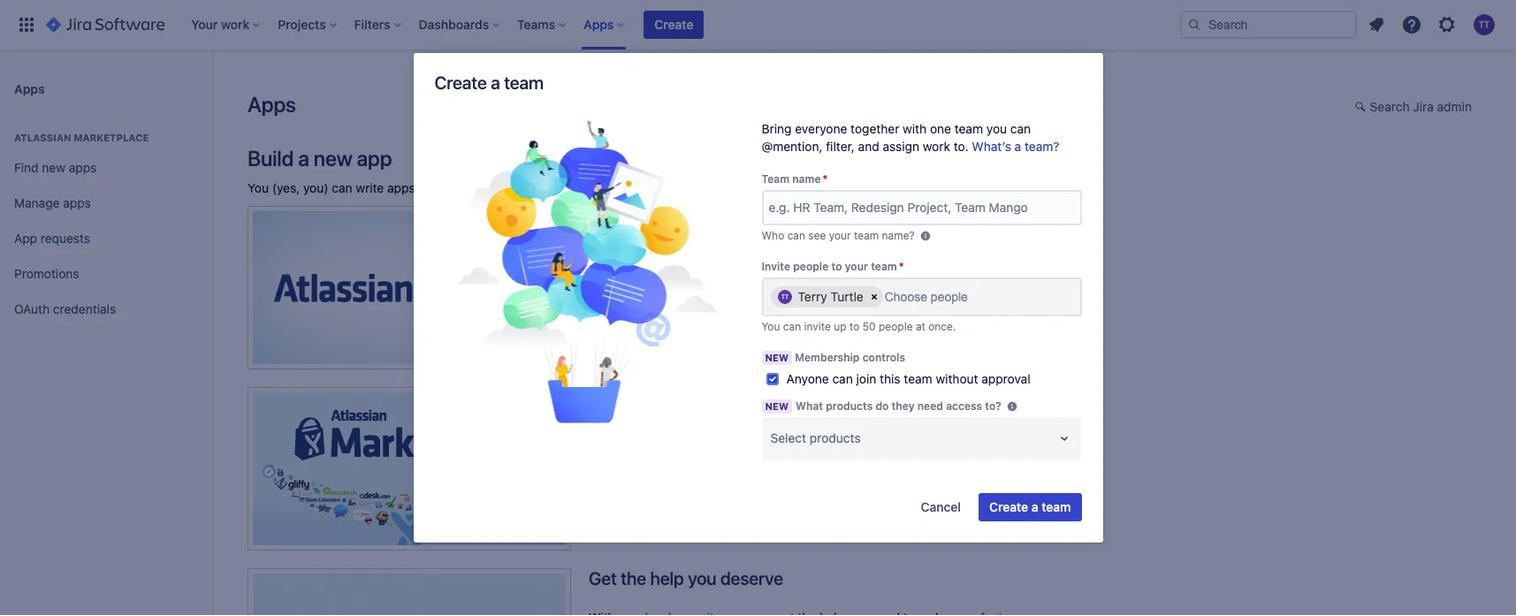 Task type: locate. For each thing, give the bounding box(es) containing it.
up
[[834, 320, 847, 333]]

atlassian
[[14, 132, 71, 143], [531, 180, 582, 195], [589, 248, 640, 263], [589, 283, 640, 298], [820, 429, 871, 444]]

1 horizontal spatial *
[[899, 260, 904, 273]]

what's a team? link
[[972, 139, 1060, 154]]

who can see your team name?
[[762, 229, 915, 242]]

your inside into our payment system to sell your app and
[[1006, 464, 1031, 479]]

0 vertical spatial you
[[248, 180, 269, 195]]

1 horizontal spatial you
[[762, 320, 780, 333]]

1 vertical spatial new
[[765, 401, 789, 412]]

atlassian down "extensible"
[[589, 283, 640, 298]]

1 vertical spatial with
[[773, 265, 797, 280]]

2 vertical spatial create
[[990, 500, 1029, 515]]

0 horizontal spatial find
[[14, 160, 39, 175]]

the right them
[[509, 180, 527, 195]]

this
[[880, 371, 901, 386]]

you up what's
[[987, 121, 1007, 136]]

atlassian up find new apps
[[14, 132, 71, 143]]

0 horizontal spatial help
[[650, 569, 684, 589]]

help up 'for'
[[963, 429, 988, 444]]

help
[[963, 429, 988, 444], [650, 569, 684, 589]]

to up 'for'
[[948, 429, 960, 444]]

new inside the new membership controls anyone can join this team without approval
[[765, 352, 789, 363]]

find inside atlassian marketplace group
[[14, 160, 39, 175]]

can
[[1011, 121, 1031, 136], [332, 180, 352, 195], [788, 229, 806, 242], [783, 320, 801, 333], [833, 371, 853, 386]]

1 horizontal spatial marketplace
[[585, 180, 656, 195]]

0 vertical spatial need
[[731, 206, 770, 226]]

need up who
[[731, 206, 770, 226]]

1 horizontal spatial help
[[963, 429, 988, 444]]

work
[[923, 139, 951, 154]]

0 vertical spatial new
[[765, 352, 789, 363]]

or right extend at the right
[[958, 265, 970, 280]]

need right they
[[918, 400, 944, 413]]

marketplace down they
[[874, 429, 945, 444]]

1 vertical spatial list
[[750, 429, 766, 444]]

0 horizontal spatial app
[[357, 146, 392, 171]]

bring
[[762, 121, 792, 136]]

to left 'sell'
[[969, 464, 980, 479]]

1 horizontal spatial or
[[958, 265, 970, 280]]

and down 'together'
[[858, 139, 880, 154]]

win pride and profit
[[589, 387, 743, 408]]

it inside after you develop your app, list it on the atlassian marketplace to help over 100,000 of the world's best development teams. open your app for open- source development or
[[770, 429, 777, 444]]

0 horizontal spatial with
[[773, 265, 797, 280]]

open-
[[975, 447, 1009, 462]]

1 vertical spatial *
[[899, 260, 904, 273]]

the right on
[[798, 429, 817, 444]]

win
[[589, 387, 619, 408]]

1 vertical spatial create a team
[[990, 500, 1071, 515]]

or
[[958, 265, 970, 280], [709, 464, 720, 479]]

new up on
[[765, 401, 789, 412]]

find for find the tools you need
[[589, 206, 623, 226]]

app
[[14, 230, 37, 245]]

new up you)
[[314, 146, 352, 171]]

0 vertical spatial people
[[794, 260, 829, 273]]

to?
[[985, 400, 1002, 413]]

1 horizontal spatial app
[[589, 482, 611, 497]]

0 vertical spatial or
[[958, 265, 970, 280]]

0 vertical spatial in
[[496, 180, 506, 195]]

1 horizontal spatial in
[[867, 265, 877, 280]]

0 horizontal spatial in
[[496, 180, 506, 195]]

you left deserve
[[688, 569, 717, 589]]

you
[[248, 180, 269, 195], [762, 320, 780, 333]]

0 horizontal spatial need
[[731, 206, 770, 226]]

0 vertical spatial with
[[903, 121, 927, 136]]

new up manage apps at the top of the page
[[42, 160, 65, 175]]

1 vertical spatial or
[[709, 464, 720, 479]]

app up 'system'
[[931, 447, 952, 462]]

1 horizontal spatial new
[[314, 146, 352, 171]]

50
[[863, 320, 876, 333]]

apps up atlassian marketplace
[[14, 81, 45, 96]]

easily integrate it link
[[724, 464, 821, 479]]

marketplace inside after you develop your app, list it on the atlassian marketplace to help over 100,000 of the world's best development teams. open your app for open- source development or
[[874, 429, 945, 444]]

0 horizontal spatial new
[[42, 160, 65, 175]]

and down source
[[614, 482, 635, 497]]

you)
[[303, 180, 329, 195]]

atlassian up teams.
[[820, 429, 871, 444]]

invite
[[804, 320, 831, 333]]

see
[[809, 229, 826, 242]]

marketplace up find new apps link
[[74, 132, 149, 143]]

world's
[[676, 447, 717, 462]]

team inside 'button'
[[1042, 500, 1071, 515]]

0 vertical spatial create a team
[[435, 73, 544, 93]]

integrate
[[760, 464, 811, 479]]

join
[[857, 371, 877, 386]]

who
[[762, 229, 785, 242]]

apps up build
[[248, 92, 296, 117]]

development down select
[[749, 447, 823, 462]]

0 horizontal spatial you
[[248, 180, 269, 195]]

people left at
[[879, 320, 913, 333]]

create inside button
[[655, 17, 694, 32]]

to left serve
[[698, 283, 709, 298]]

find up "manage"
[[14, 160, 39, 175]]

together
[[851, 121, 900, 136]]

0 vertical spatial list
[[443, 180, 460, 195]]

1 vertical spatial it
[[814, 464, 821, 479]]

you inside bring everyone together with one team you can @mention, filter, and assign work to.
[[987, 121, 1007, 136]]

and inside bring everyone together with one team you can @mention, filter, and assign work to.
[[858, 139, 880, 154]]

Search field
[[1181, 11, 1358, 39]]

need for they
[[918, 400, 944, 413]]

1 vertical spatial you
[[762, 320, 780, 333]]

filter,
[[826, 139, 855, 154]]

2 vertical spatial marketplace
[[874, 429, 945, 444]]

1 horizontal spatial create
[[655, 17, 694, 32]]

cancel
[[921, 500, 961, 515]]

create a team inside 'button'
[[990, 500, 1071, 515]]

promotions
[[14, 266, 79, 281]]

create button
[[644, 11, 704, 39]]

atlassian inside is the "how" to your idea's "what." our products are extensible because they're built with developers in mind. extend or transform atlassian products to serve your needs better.
[[589, 283, 640, 298]]

can right you)
[[332, 180, 352, 195]]

help right get
[[650, 569, 684, 589]]

you left (yes,
[[248, 180, 269, 195]]

developers
[[801, 265, 864, 280]]

2 horizontal spatial marketplace
[[874, 429, 945, 444]]

app requests link
[[7, 221, 205, 256]]

need
[[731, 206, 770, 226], [918, 400, 944, 413]]

list
[[443, 180, 460, 195], [750, 429, 766, 444]]

create banner
[[0, 0, 1517, 50]]

* down name?
[[899, 260, 904, 273]]

with up assign at right
[[903, 121, 927, 136]]

1 horizontal spatial find
[[589, 206, 623, 226]]

your up turtle on the right top
[[845, 260, 868, 273]]

better.
[[814, 283, 851, 298]]

2 horizontal spatial app
[[931, 447, 952, 462]]

best
[[720, 447, 745, 462]]

2 new from the top
[[765, 401, 789, 412]]

the right is
[[708, 248, 726, 263]]

0 horizontal spatial marketplace
[[74, 132, 149, 143]]

* right name
[[823, 172, 828, 186]]

new
[[765, 352, 789, 363], [765, 401, 789, 412]]

1 horizontal spatial with
[[903, 121, 927, 136]]

create a team button
[[979, 493, 1082, 522]]

help inside after you develop your app, list it on the atlassian marketplace to help over 100,000 of the world's best development teams. open your app for open- source development or
[[963, 429, 988, 444]]

built
[[745, 265, 770, 280]]

in down "what."
[[867, 265, 877, 280]]

1 vertical spatial find
[[589, 206, 623, 226]]

admin
[[1438, 99, 1472, 114]]

apps down atlassian marketplace
[[69, 160, 97, 175]]

1 vertical spatial people
[[879, 320, 913, 333]]

it left on
[[770, 429, 777, 444]]

2 vertical spatial app
[[589, 482, 611, 497]]

app
[[357, 146, 392, 171], [931, 447, 952, 462], [589, 482, 611, 497]]

credentials
[[53, 301, 116, 316]]

your up the 'world's'
[[693, 429, 718, 444]]

0 vertical spatial create
[[655, 17, 694, 32]]

our
[[894, 248, 915, 263]]

1 vertical spatial app
[[931, 447, 952, 462]]

0 vertical spatial find
[[14, 160, 39, 175]]

people up the 'needs'
[[794, 260, 829, 273]]

or down best
[[709, 464, 720, 479]]

list inside after you develop your app, list it on the atlassian marketplace to help over 100,000 of the world's best development teams. open your app for open- source development or
[[750, 429, 766, 444]]

jira
[[1414, 99, 1434, 114]]

1 new from the top
[[765, 352, 789, 363]]

can inside bring everyone together with one team you can @mention, filter, and assign work to.
[[1011, 121, 1031, 136]]

1 horizontal spatial create a team
[[990, 500, 1071, 515]]

find new apps link
[[7, 150, 205, 186]]

them
[[463, 180, 492, 195]]

marketplace up find the tools you need
[[585, 180, 656, 195]]

products down because
[[644, 283, 695, 298]]

1 vertical spatial need
[[918, 400, 944, 413]]

0 vertical spatial development
[[749, 447, 823, 462]]

apps up requests
[[63, 195, 91, 210]]

sell
[[984, 464, 1003, 479]]

0 horizontal spatial or
[[709, 464, 720, 479]]

0 horizontal spatial people
[[794, 260, 829, 273]]

list right app,
[[750, 429, 766, 444]]

jira software image
[[46, 14, 165, 35], [46, 14, 165, 35]]

into our payment system to sell your app and
[[589, 464, 1031, 497]]

in right them
[[496, 180, 506, 195]]

and
[[858, 139, 880, 154], [419, 180, 440, 195], [668, 387, 697, 408], [614, 482, 635, 497]]

primary element
[[11, 0, 1181, 50]]

app up write
[[357, 146, 392, 171]]

1 horizontal spatial list
[[750, 429, 766, 444]]

search
[[1370, 99, 1410, 114]]

0 horizontal spatial it
[[770, 429, 777, 444]]

list left them
[[443, 180, 460, 195]]

your right 'sell'
[[1006, 464, 1031, 479]]

1 vertical spatial development
[[631, 464, 705, 479]]

clear image
[[867, 290, 881, 304]]

easily
[[724, 464, 756, 479]]

manage apps link
[[7, 186, 205, 221]]

can left 'invite'
[[783, 320, 801, 333]]

open image
[[1054, 428, 1075, 449]]

with up the 'needs'
[[773, 265, 797, 280]]

terry
[[798, 289, 828, 304]]

create inside 'button'
[[990, 500, 1029, 515]]

2 horizontal spatial create
[[990, 500, 1029, 515]]

0 vertical spatial *
[[823, 172, 828, 186]]

to up "better."
[[832, 260, 842, 273]]

1 horizontal spatial need
[[918, 400, 944, 413]]

0 vertical spatial marketplace
[[74, 132, 149, 143]]

atlassian connect
[[589, 248, 692, 263]]

apps
[[69, 160, 97, 175], [387, 180, 415, 195], [63, 195, 91, 210]]

team?
[[1025, 139, 1060, 154]]

you down terry turtle 'icon'
[[762, 320, 780, 333]]

create
[[655, 17, 694, 32], [435, 73, 487, 93], [990, 500, 1029, 515]]

you up the of
[[621, 429, 641, 444]]

into
[[825, 464, 846, 479]]

it left into
[[814, 464, 821, 479]]

your down built
[[747, 283, 773, 298]]

select
[[771, 431, 807, 446]]

need for you
[[731, 206, 770, 226]]

oauth credentials
[[14, 301, 116, 316]]

cancel button
[[911, 493, 972, 522]]

app,
[[722, 429, 747, 444]]

open
[[868, 447, 899, 462]]

0 horizontal spatial create
[[435, 73, 487, 93]]

app down source
[[589, 482, 611, 497]]

the left tools
[[627, 206, 652, 226]]

new up anyone on the bottom
[[765, 352, 789, 363]]

marketplace inside group
[[74, 132, 149, 143]]

0 vertical spatial help
[[963, 429, 988, 444]]

manage apps
[[14, 195, 91, 210]]

search image
[[1188, 18, 1202, 32]]

or inside after you develop your app, list it on the atlassian marketplace to help over 100,000 of the world's best development teams. open your app for open- source development or
[[709, 464, 720, 479]]

one
[[930, 121, 952, 136]]

with inside bring everyone together with one team you can @mention, filter, and assign work to.
[[903, 121, 927, 136]]

can left join
[[833, 371, 853, 386]]

build a new app
[[248, 146, 392, 171]]

and inside into our payment system to sell your app and
[[614, 482, 635, 497]]

1 vertical spatial in
[[867, 265, 877, 280]]

deserve
[[721, 569, 783, 589]]

0 vertical spatial it
[[770, 429, 777, 444]]

can up what's a team? at top
[[1011, 121, 1031, 136]]

find down atlassian marketplace link
[[589, 206, 623, 226]]

development down the of
[[631, 464, 705, 479]]



Task type: vqa. For each thing, say whether or not it's contained in the screenshot.
"drop" at the top
no



Task type: describe. For each thing, give the bounding box(es) containing it.
products up extend at the right
[[918, 248, 969, 263]]

"how"
[[730, 248, 765, 263]]

write
[[356, 180, 384, 195]]

0 horizontal spatial create a team
[[435, 73, 544, 93]]

access
[[946, 400, 983, 413]]

idea's
[[811, 248, 845, 263]]

pride
[[623, 387, 664, 408]]

to.
[[954, 139, 969, 154]]

get the help you deserve
[[589, 569, 783, 589]]

new membership controls anyone can join this team without approval
[[765, 351, 1031, 386]]

without
[[936, 371, 979, 386]]

on
[[780, 429, 795, 444]]

your down who
[[783, 248, 808, 263]]

create a team image
[[455, 120, 720, 424]]

and left them
[[419, 180, 440, 195]]

1 horizontal spatial apps
[[248, 92, 296, 117]]

atlassian marketplace link
[[531, 180, 656, 195]]

the down develop
[[654, 447, 672, 462]]

tools
[[656, 206, 694, 226]]

you for you (yes, you) can write apps and list them in the atlassian marketplace .
[[248, 180, 269, 195]]

0 horizontal spatial list
[[443, 180, 460, 195]]

atlassian marketplace
[[14, 132, 149, 143]]

new inside atlassian marketplace group
[[42, 160, 65, 175]]

invite people to your team *
[[762, 260, 904, 273]]

e.g. HR Team, Redesign Project, Team Mango field
[[764, 192, 1080, 224]]

Choose people text field
[[885, 290, 973, 304]]

with inside is the "how" to your idea's "what." our products are extensible because they're built with developers in mind. extend or transform atlassian products to serve your needs better.
[[773, 265, 797, 280]]

atlassian inside after you develop your app, list it on the atlassian marketplace to help over 100,000 of the world's best development teams. open your app for open- source development or
[[820, 429, 871, 444]]

@mention,
[[762, 139, 823, 154]]

0 vertical spatial app
[[357, 146, 392, 171]]

can inside the new membership controls anyone can join this team without approval
[[833, 371, 853, 386]]

what products do they need access to?
[[796, 400, 1002, 413]]

100,000
[[589, 447, 636, 462]]

atlassian inside atlassian marketplace group
[[14, 132, 71, 143]]

small image
[[1355, 100, 1370, 114]]

1 vertical spatial help
[[650, 569, 684, 589]]

new for new
[[765, 401, 789, 412]]

assign
[[883, 139, 920, 154]]

0 horizontal spatial apps
[[14, 81, 45, 96]]

to inside into our payment system to sell your app and
[[969, 464, 980, 479]]

what's
[[972, 139, 1012, 154]]

new for new membership controls anyone can join this team without approval
[[765, 352, 789, 363]]

is
[[695, 248, 704, 263]]

serve
[[713, 283, 744, 298]]

bring everyone together with one team you can @mention, filter, and assign work to.
[[762, 121, 1031, 154]]

teams.
[[826, 447, 865, 462]]

can left see
[[788, 229, 806, 242]]

or inside is the "how" to your idea's "what." our products are extensible because they're built with developers in mind. extend or transform atlassian products to serve your needs better.
[[958, 265, 970, 280]]

atlassian marketplace group
[[7, 113, 205, 333]]

in inside is the "how" to your idea's "what." our products are extensible because they're built with developers in mind. extend or transform atlassian products to serve your needs better.
[[867, 265, 877, 280]]

find for find new apps
[[14, 160, 39, 175]]

what's a team?
[[972, 139, 1060, 154]]

atlassian up "extensible"
[[589, 248, 640, 263]]

to inside after you develop your app, list it on the atlassian marketplace to help over 100,000 of the world's best development teams. open your app for open- source development or
[[948, 429, 960, 444]]

over
[[991, 429, 1016, 444]]

find new apps
[[14, 160, 97, 175]]

.
[[656, 180, 659, 195]]

atlassian right them
[[531, 180, 582, 195]]

terry turtle image
[[778, 290, 792, 304]]

develop
[[644, 429, 690, 444]]

team name *
[[762, 172, 828, 186]]

products up teams.
[[810, 431, 861, 446]]

payment
[[872, 464, 921, 479]]

oauth credentials link
[[7, 292, 205, 327]]

and right pride
[[668, 387, 697, 408]]

you for you can invite up to 50 people       at once.
[[762, 320, 780, 333]]

do
[[876, 400, 889, 413]]

controls
[[863, 351, 906, 364]]

0 horizontal spatial *
[[823, 172, 828, 186]]

they
[[892, 400, 915, 413]]

membership
[[795, 351, 860, 364]]

products down join
[[826, 400, 873, 413]]

your team name is visible to anyone in your organisation. it may be visible on work shared outside your organisation. image
[[919, 229, 933, 243]]

oauth
[[14, 301, 50, 316]]

the inside is the "how" to your idea's "what." our products are extensible because they're built with developers in mind. extend or transform atlassian products to serve your needs better.
[[708, 248, 726, 263]]

invite
[[762, 260, 791, 273]]

team inside the new membership controls anyone can join this team without approval
[[904, 371, 933, 386]]

app inside into our payment system to sell your app and
[[589, 482, 611, 497]]

create a team element
[[436, 120, 740, 428]]

you inside after you develop your app, list it on the atlassian marketplace to help over 100,000 of the world's best development teams. open your app for open- source development or
[[621, 429, 641, 444]]

once.
[[929, 320, 956, 333]]

app inside after you develop your app, list it on the atlassian marketplace to help over 100,000 of the world's best development teams. open your app for open- source development or
[[931, 447, 952, 462]]

profit
[[701, 387, 743, 408]]

1 vertical spatial marketplace
[[585, 180, 656, 195]]

"what."
[[849, 248, 890, 263]]

is the "how" to your idea's "what." our products are extensible because they're built with developers in mind. extend or transform atlassian products to serve your needs better.
[[589, 248, 1029, 298]]

(yes,
[[272, 180, 300, 195]]

at
[[916, 320, 926, 333]]

team inside bring everyone together with one team you can @mention, filter, and assign work to.
[[955, 121, 983, 136]]

our
[[850, 464, 868, 479]]

search jira admin
[[1370, 99, 1472, 114]]

0 horizontal spatial development
[[631, 464, 705, 479]]

after you develop your app, list it on the atlassian marketplace to help over 100,000 of the world's best development teams. open your app for open- source development or
[[589, 429, 1016, 479]]

apps right write
[[387, 180, 415, 195]]

the right get
[[621, 569, 646, 589]]

needs
[[776, 283, 811, 298]]

1 vertical spatial create
[[435, 73, 487, 93]]

of
[[639, 447, 650, 462]]

after
[[589, 429, 617, 444]]

you (yes, you) can write apps and list them in the atlassian marketplace .
[[248, 180, 659, 195]]

approval
[[982, 371, 1031, 386]]

a inside 'button'
[[1032, 500, 1039, 515]]

your up idea's
[[829, 229, 851, 242]]

for
[[956, 447, 972, 462]]

what
[[796, 400, 823, 413]]

your up "payment"
[[902, 447, 927, 462]]

source
[[589, 464, 628, 479]]

you right tools
[[698, 206, 727, 226]]

select products
[[771, 431, 861, 446]]

get
[[589, 569, 617, 589]]

to down who
[[768, 248, 780, 263]]

find the tools you need
[[589, 206, 770, 226]]

turtle
[[831, 289, 864, 304]]

1 horizontal spatial it
[[814, 464, 821, 479]]

connect
[[644, 248, 692, 263]]

you can invite up to 50 people       at once.
[[762, 320, 956, 333]]

to right up on the bottom of page
[[850, 320, 860, 333]]

app requests
[[14, 230, 90, 245]]

1 horizontal spatial people
[[879, 320, 913, 333]]

build
[[248, 146, 294, 171]]

team
[[762, 172, 790, 186]]

anyone
[[787, 371, 829, 386]]

search jira admin link
[[1347, 94, 1481, 122]]

1 horizontal spatial development
[[749, 447, 823, 462]]

extend
[[915, 265, 955, 280]]

atlassian connect link
[[589, 248, 692, 263]]

system
[[925, 464, 965, 479]]



